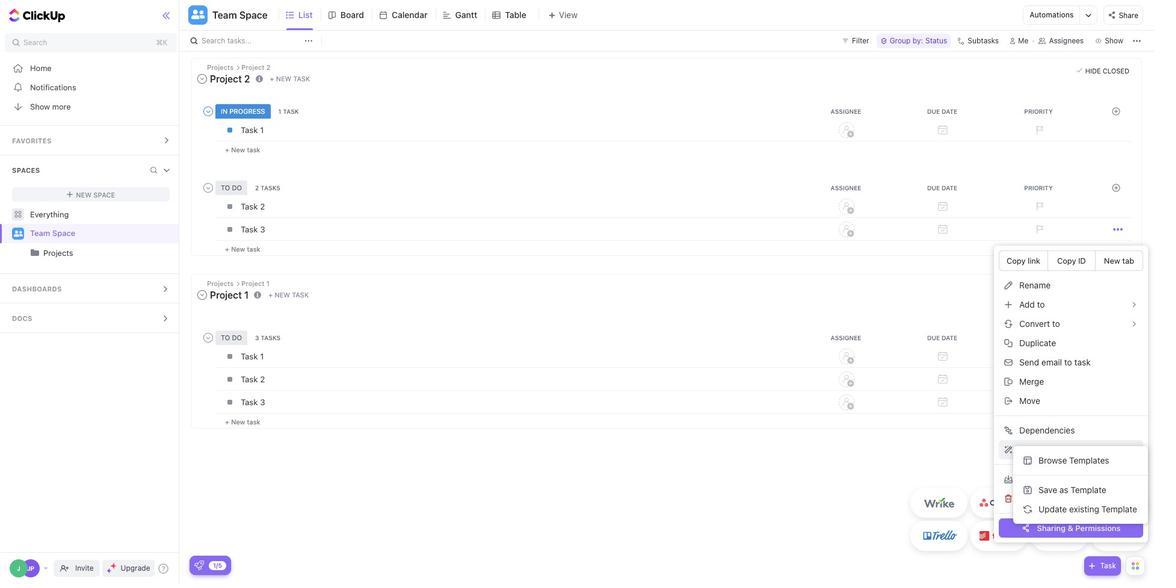 Task type: locate. For each thing, give the bounding box(es) containing it.
task right list info image
[[292, 291, 309, 299]]

task 2 link
[[238, 196, 796, 217]]

& left csv
[[1064, 499, 1069, 507]]

space for team space link
[[52, 228, 75, 238]]

1 down list info icon
[[260, 125, 264, 135]]

0 vertical spatial task 3 link
[[238, 219, 796, 239]]

1 for ‎task 1
[[260, 351, 264, 361]]

2 for task 2
[[260, 202, 265, 211]]

1 vertical spatial team
[[30, 228, 50, 238]]

table
[[505, 10, 527, 20]]

excel
[[1045, 499, 1062, 507]]

copy for copy id
[[1058, 256, 1077, 266]]

1 horizontal spatial team space
[[213, 10, 268, 20]]

2 task 3 from the top
[[241, 397, 265, 407]]

0 vertical spatial team
[[213, 10, 237, 20]]

3 down ‎task 2
[[260, 397, 265, 407]]

tasks...
[[227, 36, 252, 45]]

team
[[213, 10, 237, 20], [30, 228, 50, 238]]

2 for ‎task 2
[[260, 374, 265, 384]]

dependencies link
[[999, 421, 1144, 440]]

space up "projects"
[[52, 228, 75, 238]]

1 horizontal spatial search
[[202, 36, 225, 45]]

sidebar navigation
[[0, 0, 182, 584]]

1 1 from the top
[[260, 125, 264, 135]]

1 vertical spatial task 3
[[241, 397, 265, 407]]

0 vertical spatial ‎task
[[241, 351, 258, 361]]

+ new task down the 'task 2' at the left of page
[[225, 245, 260, 253]]

task 3 for 1st task 3 link from the top of the page
[[241, 224, 265, 234]]

task 3 down ‎task 2
[[241, 397, 265, 407]]

team down the everything
[[30, 228, 50, 238]]

task right list info icon
[[293, 75, 310, 83]]

list info image
[[254, 291, 261, 298]]

task inside task 2 link
[[241, 202, 258, 211]]

2
[[260, 202, 265, 211], [260, 374, 265, 384]]

task for 1st task 3 link from the bottom of the page
[[241, 397, 258, 407]]

to
[[1065, 357, 1073, 367]]

task 1 link
[[238, 120, 796, 140]]

1 vertical spatial space
[[93, 191, 115, 198]]

0 vertical spatial 3
[[260, 224, 265, 234]]

copy
[[1007, 256, 1026, 266], [1058, 256, 1077, 266]]

projects
[[43, 248, 73, 258]]

space up everything link
[[93, 191, 115, 198]]

team space
[[213, 10, 268, 20], [30, 228, 75, 238]]

task 3 link down task 2 link
[[238, 219, 796, 239]]

new inside sidebar navigation
[[76, 191, 92, 198]]

list link
[[299, 0, 318, 30]]

2 3 from the top
[[260, 397, 265, 407]]

0 vertical spatial 2
[[260, 202, 265, 211]]

search up the home
[[23, 38, 47, 47]]

0 vertical spatial task 3
[[241, 224, 265, 234]]

+ new task
[[270, 75, 310, 83], [225, 146, 260, 153], [225, 245, 260, 253], [269, 291, 309, 299], [225, 418, 260, 425]]

& inside "link"
[[1068, 523, 1074, 533]]

+ new task down task 1 on the top left of the page
[[225, 146, 260, 153]]

+ new task right list info image
[[269, 291, 309, 299]]

gantt
[[455, 10, 478, 20]]

new right list info image
[[275, 291, 290, 299]]

task 3 for 1st task 3 link from the bottom of the page
[[241, 397, 265, 407]]

new up everything link
[[76, 191, 92, 198]]

⌘k
[[156, 38, 168, 47]]

‎task
[[241, 351, 258, 361], [241, 374, 258, 384]]

0 vertical spatial space
[[239, 10, 268, 20]]

rename link
[[999, 276, 1144, 295]]

save
[[1039, 485, 1058, 495]]

notifications link
[[0, 78, 182, 97]]

team space inside button
[[213, 10, 268, 20]]

0 horizontal spatial space
[[52, 228, 75, 238]]

duplicate
[[1020, 338, 1057, 348]]

email
[[1042, 357, 1063, 367]]

0 vertical spatial &
[[1064, 499, 1069, 507]]

upgrade link
[[102, 560, 155, 577]]

2 projects link from the left
[[43, 243, 171, 263]]

copy left link
[[1007, 256, 1026, 266]]

copy id
[[1058, 256, 1087, 266]]

team inside sidebar navigation
[[30, 228, 50, 238]]

1 vertical spatial &
[[1068, 523, 1074, 533]]

team space for team space link
[[30, 228, 75, 238]]

team inside button
[[213, 10, 237, 20]]

new
[[276, 75, 292, 83], [231, 146, 245, 153], [76, 191, 92, 198], [231, 245, 245, 253], [1105, 256, 1121, 265], [275, 291, 290, 299], [231, 418, 245, 425]]

send
[[1020, 357, 1040, 367]]

0 vertical spatial team space
[[213, 10, 268, 20]]

template for update
[[1102, 504, 1138, 514]]

search inside sidebar navigation
[[23, 38, 47, 47]]

more
[[52, 101, 71, 111]]

2 1 from the top
[[260, 351, 264, 361]]

task down ‎task 2
[[247, 418, 260, 425]]

gantt link
[[455, 0, 482, 30]]

list info image
[[256, 75, 263, 82]]

2 task 3 link from the top
[[238, 392, 796, 412]]

existing
[[1070, 504, 1100, 514]]

projects link
[[1, 243, 171, 263], [43, 243, 171, 263]]

task
[[293, 75, 310, 83], [247, 146, 260, 153], [247, 245, 260, 253], [292, 291, 309, 299], [1075, 357, 1091, 367], [247, 418, 260, 425]]

dashboards
[[12, 285, 62, 293]]

permissions
[[1076, 523, 1121, 533]]

copy left id
[[1058, 256, 1077, 266]]

new down the 'task 2' at the left of page
[[231, 245, 245, 253]]

‎task up ‎task 2
[[241, 351, 258, 361]]

search left tasks...
[[202, 36, 225, 45]]

team for team space link
[[30, 228, 50, 238]]

rename
[[1020, 280, 1051, 290]]

3 down the 'task 2' at the left of page
[[260, 224, 265, 234]]

1 projects link from the left
[[1, 243, 171, 263]]

2 copy from the left
[[1058, 256, 1077, 266]]

0 horizontal spatial team
[[30, 228, 50, 238]]

new right list info icon
[[276, 75, 292, 83]]

1 vertical spatial 2
[[260, 374, 265, 384]]

2 vertical spatial space
[[52, 228, 75, 238]]

task down task 1 on the top left of the page
[[247, 146, 260, 153]]

assignees
[[1050, 36, 1084, 45]]

team up search tasks...
[[213, 10, 237, 20]]

1 vertical spatial 1
[[260, 351, 264, 361]]

1 horizontal spatial team
[[213, 10, 237, 20]]

+ new task down ‎task 2
[[225, 418, 260, 425]]

everything
[[30, 209, 69, 219]]

2 2 from the top
[[260, 374, 265, 384]]

new inside 'link'
[[1105, 256, 1121, 265]]

hide
[[1086, 67, 1102, 74]]

template up permissions
[[1102, 504, 1138, 514]]

team space down the everything
[[30, 228, 75, 238]]

0 horizontal spatial search
[[23, 38, 47, 47]]

1 horizontal spatial copy
[[1058, 256, 1077, 266]]

task inside task 1 link
[[241, 125, 258, 135]]

1 vertical spatial template
[[1071, 485, 1107, 495]]

‎task inside ‎task 1 link
[[241, 351, 258, 361]]

link
[[1028, 256, 1041, 266]]

team space up tasks...
[[213, 10, 268, 20]]

1 vertical spatial 3
[[260, 397, 265, 407]]

upgrade
[[121, 564, 150, 573]]

space up "search tasks..." text box
[[239, 10, 268, 20]]

browse
[[1039, 455, 1068, 465]]

merge
[[1020, 376, 1045, 387]]

1 vertical spatial ‎task
[[241, 374, 258, 384]]

0 vertical spatial 1
[[260, 125, 264, 135]]

task 1
[[241, 125, 264, 135]]

update existing template
[[1039, 504, 1138, 514]]

template up browse
[[1020, 444, 1056, 455]]

2 ‎task from the top
[[241, 374, 258, 384]]

search
[[202, 36, 225, 45], [23, 38, 47, 47]]

hide closed
[[1086, 67, 1130, 74]]

task 3 down the 'task 2' at the left of page
[[241, 224, 265, 234]]

task 3 link down ‎task 2 link
[[238, 392, 796, 412]]

list
[[299, 10, 313, 20]]

0 horizontal spatial copy
[[1007, 256, 1026, 266]]

3
[[260, 224, 265, 234], [260, 397, 265, 407]]

‎task inside ‎task 2 link
[[241, 374, 258, 384]]

new left tab
[[1105, 256, 1121, 265]]

team for team space button
[[213, 10, 237, 20]]

archive
[[1020, 474, 1049, 484]]

‎task down ‎task 1
[[241, 374, 258, 384]]

browse templates link
[[1019, 451, 1144, 470]]

& right sharing
[[1068, 523, 1074, 533]]

task down the 'task 2' at the left of page
[[247, 245, 260, 253]]

0 horizontal spatial team space
[[30, 228, 75, 238]]

1 vertical spatial task 3 link
[[238, 392, 796, 412]]

notifications
[[30, 82, 76, 92]]

2 vertical spatial template
[[1102, 504, 1138, 514]]

share
[[1120, 11, 1139, 20]]

2 horizontal spatial space
[[239, 10, 268, 20]]

1 up ‎task 2
[[260, 351, 264, 361]]

task 3 link
[[238, 219, 796, 239], [238, 392, 796, 412]]

everything link
[[0, 205, 182, 224]]

1 copy from the left
[[1007, 256, 1026, 266]]

1 horizontal spatial space
[[93, 191, 115, 198]]

team space inside sidebar navigation
[[30, 228, 75, 238]]

space
[[239, 10, 268, 20], [93, 191, 115, 198], [52, 228, 75, 238]]

+
[[270, 75, 274, 83], [225, 146, 229, 153], [225, 245, 229, 253], [269, 291, 273, 299], [225, 418, 229, 425]]

1 2 from the top
[[260, 202, 265, 211]]

me
[[1019, 36, 1029, 45]]

1 task 3 from the top
[[241, 224, 265, 234]]

table link
[[505, 0, 531, 30]]

0 vertical spatial template
[[1020, 444, 1056, 455]]

1 vertical spatial team space
[[30, 228, 75, 238]]

‎task 1 link
[[238, 346, 796, 366]]

space inside button
[[239, 10, 268, 20]]

delete link
[[999, 489, 1144, 508]]

1 ‎task from the top
[[241, 351, 258, 361]]

template up csv
[[1071, 485, 1107, 495]]

excel & csv link
[[1031, 488, 1089, 518]]

browse templates
[[1039, 455, 1110, 465]]

Search tasks... text field
[[202, 33, 302, 49]]



Task type: vqa. For each thing, say whether or not it's contained in the screenshot.
SEARCH TASKS...
yes



Task type: describe. For each thing, give the bounding box(es) containing it.
show
[[30, 101, 50, 111]]

search for search
[[23, 38, 47, 47]]

template inside dropdown button
[[1020, 444, 1056, 455]]

1 for task 1
[[260, 125, 264, 135]]

delete
[[1020, 493, 1045, 503]]

update
[[1039, 504, 1068, 514]]

space for team space button
[[239, 10, 268, 20]]

id
[[1079, 256, 1087, 266]]

show more
[[30, 101, 71, 111]]

copy link button
[[999, 250, 1049, 271]]

task 2
[[241, 202, 265, 211]]

team space for team space button
[[213, 10, 268, 20]]

copy link
[[1007, 256, 1041, 266]]

& for excel
[[1064, 499, 1069, 507]]

template center
[[1020, 444, 1084, 455]]

1 3 from the top
[[260, 224, 265, 234]]

automations button
[[1024, 6, 1080, 24]]

task for 1st task 3 link from the top of the page
[[241, 224, 258, 234]]

calendar link
[[392, 0, 433, 30]]

1/5
[[213, 561, 222, 569]]

favorites
[[12, 137, 52, 144]]

invite
[[75, 564, 94, 573]]

team space link
[[30, 224, 171, 243]]

archive link
[[999, 470, 1144, 489]]

me button
[[1006, 34, 1034, 48]]

search tasks...
[[202, 36, 252, 45]]

task for task 1 link
[[241, 125, 258, 135]]

board
[[341, 10, 364, 20]]

‎task 2 link
[[238, 369, 796, 389]]

center
[[1058, 444, 1084, 455]]

search for search tasks...
[[202, 36, 225, 45]]

calendar
[[392, 10, 428, 20]]

template for save
[[1071, 485, 1107, 495]]

1 task 3 link from the top
[[238, 219, 796, 239]]

‎task 1
[[241, 351, 264, 361]]

task for task 2 link
[[241, 202, 258, 211]]

excel & csv
[[1045, 499, 1085, 507]]

+ new task right list info icon
[[270, 75, 310, 83]]

home link
[[0, 58, 182, 78]]

board link
[[341, 0, 369, 30]]

& for sharing
[[1068, 523, 1074, 533]]

onboarding checklist button image
[[194, 561, 204, 570]]

as
[[1060, 485, 1069, 495]]

user friends image
[[14, 230, 23, 237]]

dependencies
[[1020, 425, 1076, 435]]

new tab
[[1105, 256, 1135, 265]]

hide closed button
[[1074, 64, 1133, 76]]

update existing template link
[[1019, 500, 1144, 519]]

onboarding checklist button element
[[194, 561, 204, 570]]

sharing & permissions
[[1038, 523, 1121, 533]]

copy for copy link
[[1007, 256, 1026, 266]]

favorites button
[[0, 126, 182, 155]]

automations
[[1030, 10, 1074, 19]]

home
[[30, 63, 52, 73]]

csv
[[1071, 499, 1085, 507]]

sharing & permissions link
[[999, 518, 1144, 538]]

task right to
[[1075, 357, 1091, 367]]

sharing
[[1038, 523, 1066, 533]]

assignees button
[[1034, 34, 1090, 48]]

new down task 1 on the top left of the page
[[231, 146, 245, 153]]

team space button
[[208, 2, 268, 28]]

template center link
[[999, 440, 1144, 459]]

‎task 2
[[241, 374, 265, 384]]

save as template link
[[1019, 480, 1144, 500]]

‎task for ‎task 2
[[241, 374, 258, 384]]

new space
[[76, 191, 115, 198]]

‎task for ‎task 1
[[241, 351, 258, 361]]

send email to task link
[[999, 353, 1144, 372]]

copy id button
[[1048, 250, 1096, 271]]

merge link
[[999, 372, 1144, 391]]

new down ‎task 2
[[231, 418, 245, 425]]

templates
[[1070, 455, 1110, 465]]

send email to task
[[1020, 357, 1091, 367]]

new tab link
[[1096, 250, 1144, 271]]

duplicate link
[[999, 334, 1144, 353]]

share button
[[1104, 5, 1144, 25]]

tab
[[1123, 256, 1135, 265]]

save as template
[[1039, 485, 1107, 495]]

template center button
[[999, 440, 1144, 459]]

docs
[[12, 314, 32, 322]]



